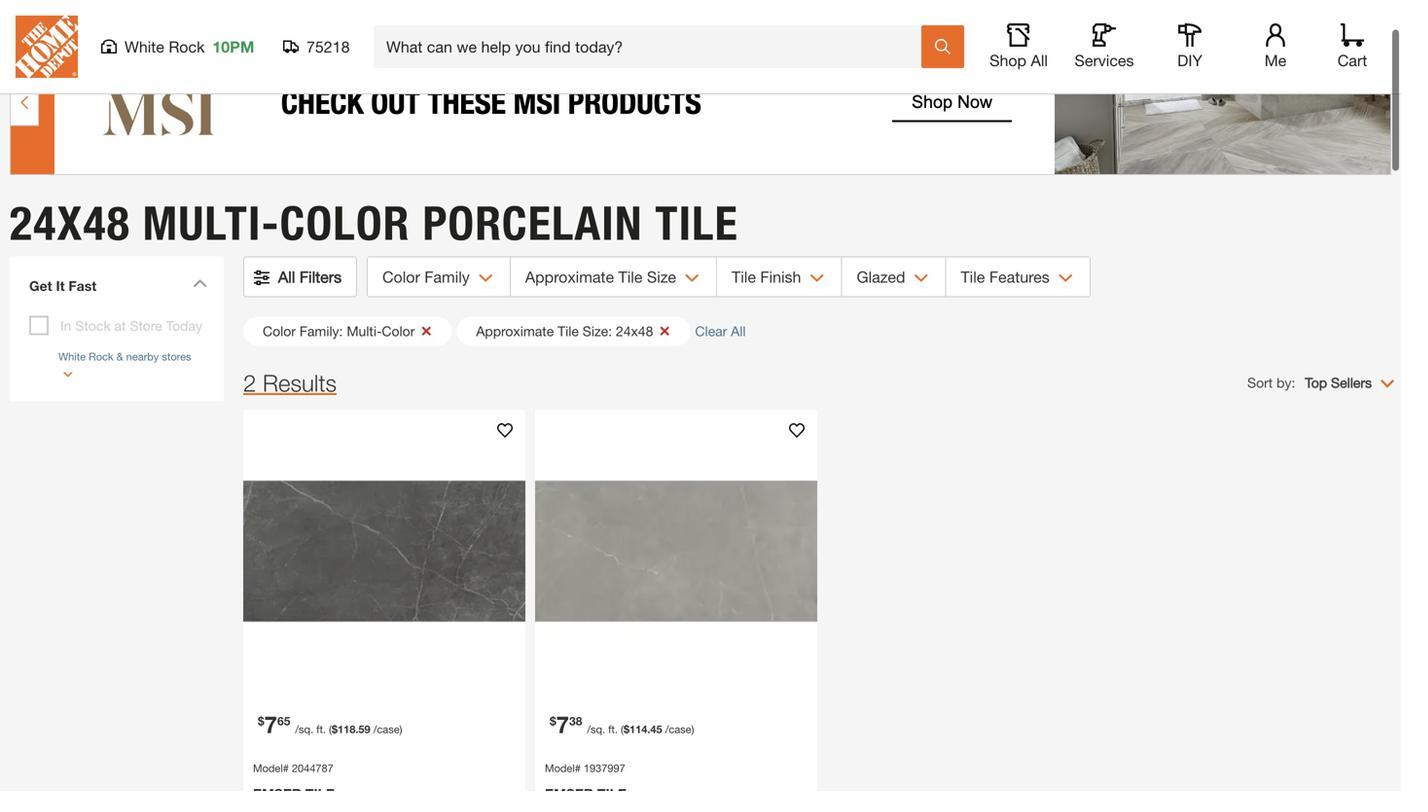 Task type: vqa. For each thing, say whether or not it's contained in the screenshot.
Approximate Tile Size
yes



Task type: describe. For each thing, give the bounding box(es) containing it.
sellers
[[1331, 375, 1372, 391]]

in stock at store today link
[[60, 318, 202, 334]]

114
[[630, 723, 647, 736]]

clear
[[695, 323, 727, 339]]

65
[[277, 714, 290, 728]]

45
[[650, 723, 662, 736]]

/case for 38
[[665, 723, 692, 736]]

family:
[[300, 323, 343, 339]]

118
[[338, 723, 356, 736]]

7 for 65
[[264, 710, 277, 738]]

tile left size
[[618, 268, 643, 286]]

all filters
[[278, 268, 342, 286]]

me button
[[1245, 23, 1307, 70]]

results
[[263, 369, 337, 397]]

$ left 45
[[624, 723, 630, 736]]

0 horizontal spatial 24x48
[[10, 195, 130, 252]]

glazed link
[[842, 257, 945, 296]]

multi- inside button
[[347, 323, 382, 339]]

shop
[[990, 51, 1027, 70]]

white for white rock & nearby stores
[[58, 350, 86, 363]]

ft. for 65
[[316, 723, 326, 736]]

features
[[990, 268, 1050, 286]]

sterlina dove 23.62 in. x 47.24 in. polished marble look porcelain floor and wall tile (15.5 sq. ft./case) image
[[535, 410, 817, 692]]

$ left 59
[[332, 723, 338, 736]]

today
[[166, 318, 202, 334]]

all filters button
[[244, 257, 356, 296]]

tile finish
[[732, 268, 801, 286]]

size
[[647, 268, 676, 286]]

me
[[1265, 51, 1287, 70]]

diy
[[1178, 51, 1203, 70]]

glazed
[[857, 268, 906, 286]]

shop all
[[990, 51, 1048, 70]]

color up filters at the left top
[[280, 195, 410, 252]]

59
[[359, 723, 370, 736]]

) for 65
[[400, 723, 402, 736]]

top
[[1305, 375, 1327, 391]]

cart
[[1338, 51, 1368, 70]]

color down color family
[[382, 323, 415, 339]]

/sq. for 65
[[295, 723, 313, 736]]

it
[[56, 278, 65, 294]]

$ 7 65 /sq. ft. ( $ 118 . 59 /case )
[[258, 710, 402, 738]]

filters
[[300, 268, 342, 286]]

color family
[[382, 268, 470, 286]]

$ left 65
[[258, 714, 264, 728]]

38
[[569, 714, 582, 728]]

approximate tile size
[[525, 268, 676, 286]]

$ left 38
[[550, 714, 556, 728]]

tile left finish
[[732, 268, 756, 286]]

shop all button
[[988, 23, 1050, 70]]

10pm
[[213, 37, 254, 56]]

diy button
[[1159, 23, 1221, 70]]

/sq. for 38
[[587, 723, 605, 736]]

) for 38
[[692, 723, 694, 736]]

tile finish link
[[717, 257, 841, 296]]

24x48 inside approximate tile size: 24x48 button
[[616, 323, 653, 339]]

store
[[130, 318, 162, 334]]

approximate tile size link
[[511, 257, 716, 296]]

nearby
[[126, 350, 159, 363]]

stores
[[162, 350, 191, 363]]

75218
[[307, 37, 350, 56]]

rock for &
[[89, 350, 114, 363]]

7 for 38
[[556, 710, 569, 738]]

What can we help you find today? search field
[[386, 26, 921, 67]]

model# 1937997
[[545, 762, 625, 775]]

approximate for approximate tile size: 24x48
[[476, 323, 554, 339]]

open arrow image for approximate tile size
[[685, 274, 700, 283]]

approximate tile size: 24x48 button
[[457, 317, 690, 346]]



Task type: locate. For each thing, give the bounding box(es) containing it.
tile left size:
[[558, 323, 579, 339]]

color family: multi-color
[[263, 323, 415, 339]]

ft. left 114 at the bottom left of the page
[[608, 723, 618, 736]]

at
[[114, 318, 126, 334]]

24x48
[[10, 195, 130, 252], [616, 323, 653, 339]]

0 horizontal spatial multi-
[[143, 195, 280, 252]]

2 horizontal spatial all
[[1031, 51, 1048, 70]]

1 horizontal spatial open arrow image
[[810, 274, 825, 283]]

(
[[329, 723, 332, 736], [621, 723, 624, 736]]

1 model# from the left
[[253, 762, 289, 775]]

2 ( from the left
[[621, 723, 624, 736]]

model# for 38
[[545, 762, 581, 775]]

white left 10pm
[[125, 37, 164, 56]]

get it fast
[[29, 278, 97, 294]]

color family link
[[368, 257, 510, 296]]

open arrow image right family
[[479, 274, 493, 283]]

1 ) from the left
[[400, 723, 402, 736]]

color left family
[[382, 268, 420, 286]]

white rock 10pm
[[125, 37, 254, 56]]

services button
[[1073, 23, 1136, 70]]

all right clear
[[731, 323, 746, 339]]

all for clear all
[[731, 323, 746, 339]]

0 horizontal spatial /case
[[373, 723, 400, 736]]

2
[[243, 369, 256, 397]]

3 open arrow image from the left
[[914, 274, 929, 283]]

1 horizontal spatial /sq.
[[587, 723, 605, 736]]

model# left 2044787
[[253, 762, 289, 775]]

&
[[116, 350, 123, 363]]

2044787
[[292, 762, 334, 775]]

0 horizontal spatial open arrow image
[[685, 274, 700, 283]]

all right shop
[[1031, 51, 1048, 70]]

2 vertical spatial all
[[731, 323, 746, 339]]

tile features link
[[946, 257, 1090, 296]]

2 model# from the left
[[545, 762, 581, 775]]

white down in
[[58, 350, 86, 363]]

approximate for approximate tile size
[[525, 268, 614, 286]]

all
[[1031, 51, 1048, 70], [278, 268, 295, 286], [731, 323, 746, 339]]

multi- right family:
[[347, 323, 382, 339]]

/case
[[373, 723, 400, 736], [665, 723, 692, 736]]

/case inside $ 7 38 /sq. ft. ( $ 114 . 45 /case )
[[665, 723, 692, 736]]

open arrow image for tile features
[[1059, 274, 1073, 283]]

1 vertical spatial multi-
[[347, 323, 382, 339]]

1 horizontal spatial )
[[692, 723, 694, 736]]

1 7 from the left
[[264, 710, 277, 738]]

24x48 multi-color porcelain tile
[[10, 195, 739, 252]]

/case inside $ 7 65 /sq. ft. ( $ 118 . 59 /case )
[[373, 723, 400, 736]]

.
[[356, 723, 359, 736], [647, 723, 650, 736]]

all inside button
[[1031, 51, 1048, 70]]

0 horizontal spatial open arrow image
[[479, 274, 493, 283]]

1 horizontal spatial (
[[621, 723, 624, 736]]

open arrow image right finish
[[810, 274, 825, 283]]

0 horizontal spatial ft.
[[316, 723, 326, 736]]

1 vertical spatial all
[[278, 268, 295, 286]]

color
[[280, 195, 410, 252], [382, 268, 420, 286], [263, 323, 296, 339], [382, 323, 415, 339]]

1 horizontal spatial white
[[125, 37, 164, 56]]

0 horizontal spatial )
[[400, 723, 402, 736]]

approximate up approximate tile size: 24x48
[[525, 268, 614, 286]]

. for 38
[[647, 723, 650, 736]]

1 vertical spatial rock
[[89, 350, 114, 363]]

1 vertical spatial 24x48
[[616, 323, 653, 339]]

1 horizontal spatial ft.
[[608, 723, 618, 736]]

2 horizontal spatial open arrow image
[[914, 274, 929, 283]]

tile
[[655, 195, 739, 252], [618, 268, 643, 286], [732, 268, 756, 286], [961, 268, 985, 286], [558, 323, 579, 339]]

1 /case from the left
[[373, 723, 400, 736]]

( for 38
[[621, 723, 624, 736]]

0 vertical spatial all
[[1031, 51, 1048, 70]]

0 horizontal spatial model#
[[253, 762, 289, 775]]

. inside $ 7 38 /sq. ft. ( $ 114 . 45 /case )
[[647, 723, 650, 736]]

open arrow image
[[479, 274, 493, 283], [810, 274, 825, 283], [914, 274, 929, 283]]

1 vertical spatial white
[[58, 350, 86, 363]]

2 ) from the left
[[692, 723, 694, 736]]

1 horizontal spatial open arrow image
[[1059, 274, 1073, 283]]

sort
[[1248, 375, 1273, 391]]

open arrow image inside glazed link
[[914, 274, 929, 283]]

/case for 65
[[373, 723, 400, 736]]

1 horizontal spatial model#
[[545, 762, 581, 775]]

get
[[29, 278, 52, 294]]

size:
[[583, 323, 612, 339]]

0 vertical spatial rock
[[169, 37, 205, 56]]

porcelain
[[423, 195, 643, 252]]

0 horizontal spatial (
[[329, 723, 332, 736]]

1 open arrow image from the left
[[479, 274, 493, 283]]

0 vertical spatial approximate
[[525, 268, 614, 286]]

tile left features
[[961, 268, 985, 286]]

color family: multi-color button
[[243, 317, 452, 346]]

caret icon image
[[193, 279, 207, 288]]

7 up model# 1937997
[[556, 710, 569, 738]]

get it fast link
[[19, 266, 214, 311]]

white for white rock 10pm
[[125, 37, 164, 56]]

1 open arrow image from the left
[[685, 274, 700, 283]]

in stock at store today
[[60, 318, 202, 334]]

approximate left size:
[[476, 323, 554, 339]]

0 vertical spatial multi-
[[143, 195, 280, 252]]

0 horizontal spatial white
[[58, 350, 86, 363]]

2 . from the left
[[647, 723, 650, 736]]

services
[[1075, 51, 1134, 70]]

by:
[[1277, 375, 1296, 391]]

ft. inside $ 7 38 /sq. ft. ( $ 114 . 45 /case )
[[608, 723, 618, 736]]

multi- up caret icon
[[143, 195, 280, 252]]

approximate
[[525, 268, 614, 286], [476, 323, 554, 339]]

24x48 up get it fast
[[10, 195, 130, 252]]

ft. inside $ 7 65 /sq. ft. ( $ 118 . 59 /case )
[[316, 723, 326, 736]]

sterlina asphalt 23.62 in. x 47.24 in. matte marble look porcelain floor and wall tile (15.5 sq. ft./case) image
[[243, 410, 525, 692]]

all left filters at the left top
[[278, 268, 295, 286]]

ft. left 118
[[316, 723, 326, 736]]

open arrow image inside the color family link
[[479, 274, 493, 283]]

$
[[258, 714, 264, 728], [550, 714, 556, 728], [332, 723, 338, 736], [624, 723, 630, 736]]

/sq. right 65
[[295, 723, 313, 736]]

) right 59
[[400, 723, 402, 736]]

multi-
[[143, 195, 280, 252], [347, 323, 382, 339]]

the home depot logo image
[[16, 16, 78, 78]]

color left family:
[[263, 323, 296, 339]]

2 open arrow image from the left
[[1059, 274, 1073, 283]]

) inside $ 7 38 /sq. ft. ( $ 114 . 45 /case )
[[692, 723, 694, 736]]

rock left &
[[89, 350, 114, 363]]

fast
[[69, 278, 97, 294]]

clear all button
[[695, 321, 760, 342]]

0 horizontal spatial rock
[[89, 350, 114, 363]]

open arrow image inside 'approximate tile size' link
[[685, 274, 700, 283]]

1 horizontal spatial 24x48
[[616, 323, 653, 339]]

cart link
[[1331, 23, 1374, 70]]

$ 7 38 /sq. ft. ( $ 114 . 45 /case )
[[550, 710, 694, 738]]

white rock & nearby stores
[[58, 350, 191, 363]]

2 open arrow image from the left
[[810, 274, 825, 283]]

open arrow image right features
[[1059, 274, 1073, 283]]

. inside $ 7 65 /sq. ft. ( $ 118 . 59 /case )
[[356, 723, 359, 736]]

ft. for 38
[[608, 723, 618, 736]]

open arrow image right glazed on the top of the page
[[914, 274, 929, 283]]

1 /sq. from the left
[[295, 723, 313, 736]]

( left 114 at the bottom left of the page
[[621, 723, 624, 736]]

all for shop all
[[1031, 51, 1048, 70]]

approximate tile size: 24x48
[[476, 323, 653, 339]]

open arrow image for finish
[[810, 274, 825, 283]]

75218 button
[[283, 37, 350, 56]]

7
[[264, 710, 277, 738], [556, 710, 569, 738]]

/sq.
[[295, 723, 313, 736], [587, 723, 605, 736]]

1 horizontal spatial .
[[647, 723, 650, 736]]

ft.
[[316, 723, 326, 736], [608, 723, 618, 736]]

1 horizontal spatial /case
[[665, 723, 692, 736]]

rock
[[169, 37, 205, 56], [89, 350, 114, 363]]

0 vertical spatial 24x48
[[10, 195, 130, 252]]

in
[[60, 318, 71, 334]]

open arrow image inside tile finish link
[[810, 274, 825, 283]]

1 horizontal spatial multi-
[[347, 323, 382, 339]]

2 /sq. from the left
[[587, 723, 605, 736]]

rock left 10pm
[[169, 37, 205, 56]]

open arrow image inside tile features link
[[1059, 274, 1073, 283]]

approximate inside button
[[476, 323, 554, 339]]

tile up size
[[655, 195, 739, 252]]

2 ft. from the left
[[608, 723, 618, 736]]

family
[[425, 268, 470, 286]]

) inside $ 7 65 /sq. ft. ( $ 118 . 59 /case )
[[400, 723, 402, 736]]

( inside $ 7 65 /sq. ft. ( $ 118 . 59 /case )
[[329, 723, 332, 736]]

open arrow image right size
[[685, 274, 700, 283]]

open arrow image
[[685, 274, 700, 283], [1059, 274, 1073, 283]]

1 vertical spatial approximate
[[476, 323, 554, 339]]

1 horizontal spatial all
[[731, 323, 746, 339]]

1 . from the left
[[356, 723, 359, 736]]

finish
[[760, 268, 801, 286]]

. for 65
[[356, 723, 359, 736]]

2 7 from the left
[[556, 710, 569, 738]]

tile features
[[961, 268, 1050, 286]]

0 horizontal spatial /sq.
[[295, 723, 313, 736]]

/sq. right 38
[[587, 723, 605, 736]]

1 horizontal spatial rock
[[169, 37, 205, 56]]

clear all
[[695, 323, 746, 339]]

/sq. inside $ 7 65 /sq. ft. ( $ 118 . 59 /case )
[[295, 723, 313, 736]]

1 ( from the left
[[329, 723, 332, 736]]

( left 118
[[329, 723, 332, 736]]

( for 65
[[329, 723, 332, 736]]

/case right 59
[[373, 723, 400, 736]]

0 horizontal spatial all
[[278, 268, 295, 286]]

1937997
[[584, 762, 625, 775]]

model#
[[253, 762, 289, 775], [545, 762, 581, 775]]

1 horizontal spatial 7
[[556, 710, 569, 738]]

0 horizontal spatial 7
[[264, 710, 277, 738]]

model# for 65
[[253, 762, 289, 775]]

7 up the model# 2044787
[[264, 710, 277, 738]]

/sq. inside $ 7 38 /sq. ft. ( $ 114 . 45 /case )
[[587, 723, 605, 736]]

open arrow image for family
[[479, 274, 493, 283]]

) right 45
[[692, 723, 694, 736]]

)
[[400, 723, 402, 736], [692, 723, 694, 736]]

rock for 10pm
[[169, 37, 205, 56]]

/case right 45
[[665, 723, 692, 736]]

2 results
[[243, 369, 337, 397]]

2 /case from the left
[[665, 723, 692, 736]]

sort by: top sellers
[[1248, 375, 1372, 391]]

white
[[125, 37, 164, 56], [58, 350, 86, 363]]

. right 65
[[356, 723, 359, 736]]

model# left 1937997 at the left
[[545, 762, 581, 775]]

model# 2044787
[[253, 762, 334, 775]]

0 horizontal spatial .
[[356, 723, 359, 736]]

( inside $ 7 38 /sq. ft. ( $ 114 . 45 /case )
[[621, 723, 624, 736]]

. right 38
[[647, 723, 650, 736]]

0 vertical spatial white
[[125, 37, 164, 56]]

24x48 right size:
[[616, 323, 653, 339]]

1 ft. from the left
[[316, 723, 326, 736]]

stock
[[75, 318, 111, 334]]

tile inside button
[[558, 323, 579, 339]]



